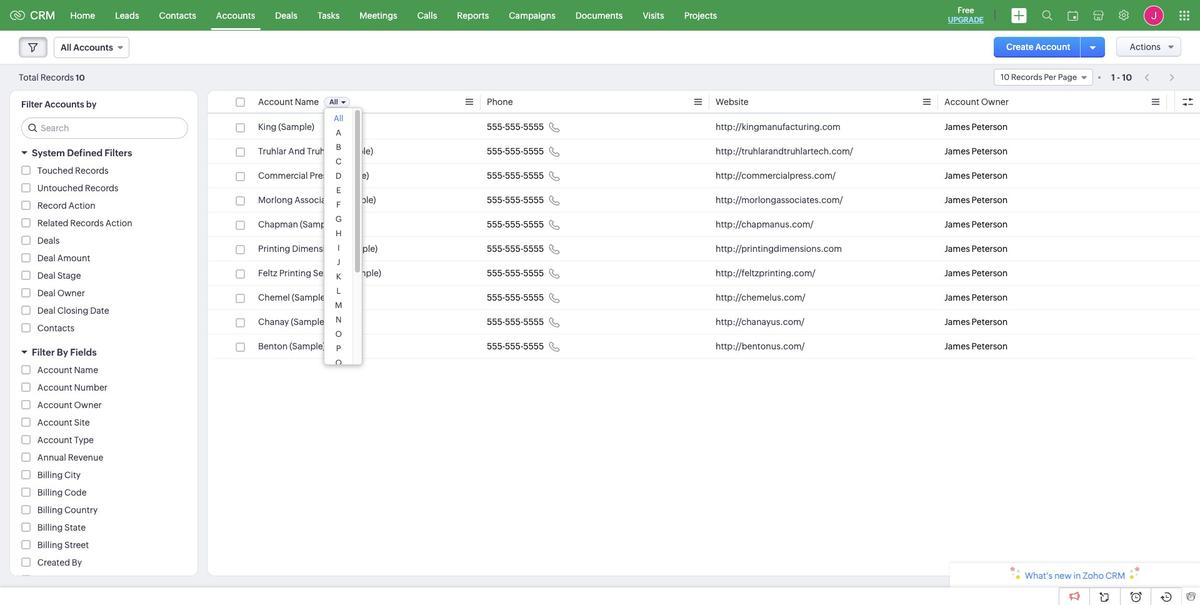 Task type: vqa. For each thing, say whether or not it's contained in the screenshot.
navigation
yes



Task type: describe. For each thing, give the bounding box(es) containing it.
555-555-5555 for chanay (sample)
[[487, 317, 544, 327]]

555-555-5555 for chapman (sample)
[[487, 220, 544, 230]]

1 vertical spatial owner
[[57, 288, 85, 298]]

deal owner
[[37, 288, 85, 298]]

type
[[74, 435, 94, 445]]

10 Records Per Page field
[[994, 69, 1094, 86]]

projects link
[[675, 0, 728, 30]]

free
[[958, 6, 975, 15]]

g
[[336, 215, 342, 224]]

http://printingdimensions.com link
[[716, 243, 843, 255]]

10 for 1 - 10
[[1123, 72, 1133, 82]]

http://chanayus.com/
[[716, 317, 805, 327]]

1 vertical spatial action
[[105, 218, 132, 228]]

5555 for http://chanayus.com/
[[524, 317, 544, 327]]

printing dimensions (sample)
[[258, 244, 378, 254]]

j
[[337, 258, 341, 267]]

contacts link
[[149, 0, 206, 30]]

o
[[336, 330, 342, 339]]

filter by fields
[[32, 347, 97, 358]]

benton (sample) link
[[258, 340, 326, 353]]

home link
[[60, 0, 105, 30]]

chemel
[[258, 293, 290, 303]]

profile image
[[1145, 5, 1165, 25]]

peterson for http://truhlarandtruhlartech.com/
[[972, 146, 1008, 156]]

created for created time
[[37, 575, 70, 585]]

james peterson for http://chanayus.com/
[[945, 317, 1008, 327]]

records for touched
[[75, 166, 109, 176]]

account number
[[37, 383, 108, 393]]

total records 10
[[19, 72, 85, 82]]

http://chanayus.com/ link
[[716, 316, 805, 328]]

king
[[258, 122, 277, 132]]

stage
[[57, 271, 81, 281]]

commercial press (sample) link
[[258, 169, 369, 182]]

what's new in zoho crm link
[[951, 564, 1201, 588]]

(sample) up g at the top of the page
[[340, 195, 376, 205]]

billing state
[[37, 523, 86, 533]]

accounts inside accounts link
[[216, 10, 255, 20]]

website
[[716, 97, 749, 107]]

page
[[1059, 73, 1078, 82]]

all for all accounts
[[61, 43, 71, 53]]

0 vertical spatial action
[[69, 201, 95, 211]]

1 horizontal spatial name
[[295, 97, 319, 107]]

create account
[[1007, 42, 1071, 52]]

james peterson for http://bentonus.com/
[[945, 341, 1008, 351]]

p
[[336, 344, 341, 353]]

chanay (sample) link
[[258, 316, 327, 328]]

profile element
[[1137, 0, 1172, 30]]

truhlar and truhlar (sample) link
[[258, 145, 373, 158]]

defined
[[67, 148, 103, 158]]

peterson for http://kingmanufacturing.com
[[972, 122, 1008, 132]]

fields
[[70, 347, 97, 358]]

k
[[336, 272, 341, 281]]

(sample) down chemel (sample)
[[291, 317, 327, 327]]

555-555-5555 for commercial press (sample)
[[487, 171, 544, 181]]

1 horizontal spatial account owner
[[945, 97, 1009, 107]]

by
[[86, 99, 97, 109]]

555-555-5555 for morlong associates (sample)
[[487, 195, 544, 205]]

(sample) down c
[[333, 171, 369, 181]]

billing for billing country
[[37, 505, 63, 515]]

create account button
[[994, 37, 1084, 58]]

All Accounts field
[[54, 37, 129, 58]]

all accounts
[[61, 43, 113, 53]]

accounts link
[[206, 0, 265, 30]]

1 truhlar from the left
[[258, 146, 287, 156]]

row group containing king (sample)
[[208, 115, 1201, 359]]

peterson for http://bentonus.com/
[[972, 341, 1008, 351]]

created by
[[37, 558, 82, 568]]

filter for filter accounts by
[[21, 99, 43, 109]]

(sample) right i on the top left
[[342, 244, 378, 254]]

http://chemelus.com/ link
[[716, 291, 806, 304]]

1 horizontal spatial account name
[[258, 97, 319, 107]]

james peterson for http://chapmanus.com/
[[945, 220, 1008, 230]]

5555 for http://bentonus.com/
[[524, 341, 544, 351]]

search element
[[1035, 0, 1061, 31]]

0 vertical spatial crm
[[30, 9, 55, 22]]

james peterson for http://feltzprinting.com/
[[945, 268, 1008, 278]]

billing for billing street
[[37, 540, 63, 550]]

5555 for http://printingdimensions.com
[[524, 244, 544, 254]]

peterson for http://chanayus.com/
[[972, 317, 1008, 327]]

http://feltzprinting.com/
[[716, 268, 816, 278]]

create
[[1007, 42, 1034, 52]]

james for http://kingmanufacturing.com
[[945, 122, 971, 132]]

account site
[[37, 418, 90, 428]]

filter for filter by fields
[[32, 347, 55, 358]]

in
[[1074, 571, 1082, 581]]

james for http://truhlarandtruhlartech.com/
[[945, 146, 971, 156]]

0 vertical spatial printing
[[258, 244, 290, 254]]

james peterson for http://commercialpress.com/
[[945, 171, 1008, 181]]

meetings link
[[350, 0, 408, 30]]

billing city
[[37, 470, 81, 480]]

555-555-5555 for truhlar and truhlar (sample)
[[487, 146, 544, 156]]

(sample) right k at the top left of page
[[345, 268, 381, 278]]

record
[[37, 201, 67, 211]]

billing code
[[37, 488, 87, 498]]

http://chemelus.com/
[[716, 293, 806, 303]]

street
[[64, 540, 89, 550]]

5555 for http://morlongassociates.com/
[[524, 195, 544, 205]]

service
[[313, 268, 344, 278]]

james peterson for http://morlongassociates.com/
[[945, 195, 1008, 205]]

chapman (sample) link
[[258, 218, 336, 231]]

visits
[[643, 10, 665, 20]]

reports link
[[447, 0, 499, 30]]

chemel (sample)
[[258, 293, 328, 303]]

filter accounts by
[[21, 99, 97, 109]]

records for total
[[40, 72, 74, 82]]

code
[[64, 488, 87, 498]]

deal for deal closing date
[[37, 306, 56, 316]]

deal for deal amount
[[37, 253, 56, 263]]

actions
[[1130, 42, 1161, 52]]

account inside button
[[1036, 42, 1071, 52]]

q
[[336, 358, 342, 368]]

1 vertical spatial account name
[[37, 365, 98, 375]]

created for created by
[[37, 558, 70, 568]]

(sample) down feltz printing service (sample) link
[[292, 293, 328, 303]]

chanay
[[258, 317, 289, 327]]

deal for deal owner
[[37, 288, 56, 298]]

site
[[74, 418, 90, 428]]

number
[[74, 383, 108, 393]]

benton
[[258, 341, 288, 351]]

peterson for http://commercialpress.com/
[[972, 171, 1008, 181]]

account type
[[37, 435, 94, 445]]

james for http://feltzprinting.com/
[[945, 268, 971, 278]]

annual revenue
[[37, 453, 103, 463]]

james for http://printingdimensions.com
[[945, 244, 971, 254]]

1 vertical spatial printing
[[279, 268, 311, 278]]

james peterson for http://truhlarandtruhlartech.com/
[[945, 146, 1008, 156]]

1 horizontal spatial contacts
[[159, 10, 196, 20]]

leads
[[115, 10, 139, 20]]

a b c d e f g h i j k l m n o p q
[[335, 128, 342, 368]]

http://kingmanufacturing.com
[[716, 122, 841, 132]]

(sample) up c
[[337, 146, 373, 156]]

2 vertical spatial owner
[[74, 400, 102, 410]]

touched
[[37, 166, 73, 176]]

http://commercialpress.com/ link
[[716, 169, 836, 182]]

2 truhlar from the left
[[307, 146, 336, 156]]

calls link
[[408, 0, 447, 30]]

visits link
[[633, 0, 675, 30]]

calendar image
[[1068, 10, 1079, 20]]



Task type: locate. For each thing, give the bounding box(es) containing it.
0 vertical spatial filter
[[21, 99, 43, 109]]

9 555-555-5555 from the top
[[487, 317, 544, 327]]

0 horizontal spatial action
[[69, 201, 95, 211]]

9 peterson from the top
[[972, 317, 1008, 327]]

by inside filter by fields dropdown button
[[57, 347, 68, 358]]

10 555-555-5555 from the top
[[487, 341, 544, 351]]

all inside field
[[61, 43, 71, 53]]

555-555-5555 for printing dimensions (sample)
[[487, 244, 544, 254]]

deals link
[[265, 0, 308, 30]]

dimensions
[[292, 244, 340, 254]]

1 horizontal spatial crm
[[1106, 571, 1126, 581]]

james for http://chanayus.com/
[[945, 317, 971, 327]]

10 right -
[[1123, 72, 1133, 82]]

1 - 10
[[1112, 72, 1133, 82]]

3 deal from the top
[[37, 288, 56, 298]]

8 peterson from the top
[[972, 293, 1008, 303]]

1 vertical spatial deals
[[37, 236, 60, 246]]

10 peterson from the top
[[972, 341, 1008, 351]]

0 horizontal spatial account owner
[[37, 400, 102, 410]]

filter down total at the top of page
[[21, 99, 43, 109]]

5 peterson from the top
[[972, 220, 1008, 230]]

3 james from the top
[[945, 171, 971, 181]]

city
[[64, 470, 81, 480]]

1 555-555-5555 from the top
[[487, 122, 544, 132]]

10 down all accounts on the top left of the page
[[76, 73, 85, 82]]

printing up 'chemel (sample)' link
[[279, 268, 311, 278]]

a
[[336, 128, 342, 138]]

owner down 10 records per page
[[982, 97, 1009, 107]]

all up the total records 10
[[61, 43, 71, 53]]

chemel (sample) link
[[258, 291, 328, 304]]

f
[[337, 200, 341, 210]]

create menu element
[[1004, 0, 1035, 30]]

name down fields
[[74, 365, 98, 375]]

3 555-555-5555 from the top
[[487, 171, 544, 181]]

morlong associates (sample)
[[258, 195, 376, 205]]

billing down billing city
[[37, 488, 63, 498]]

0 horizontal spatial truhlar
[[258, 146, 287, 156]]

4 peterson from the top
[[972, 195, 1008, 205]]

associates
[[295, 195, 338, 205]]

truhlar left the b
[[307, 146, 336, 156]]

http://truhlarandtruhlartech.com/ link
[[716, 145, 854, 158]]

6 peterson from the top
[[972, 244, 1008, 254]]

0 horizontal spatial all
[[61, 43, 71, 53]]

h
[[336, 229, 342, 238]]

6 james peterson from the top
[[945, 244, 1008, 254]]

billing
[[37, 470, 63, 480], [37, 488, 63, 498], [37, 505, 63, 515], [37, 523, 63, 533], [37, 540, 63, 550]]

7 555-555-5555 from the top
[[487, 268, 544, 278]]

5555 for http://chapmanus.com/
[[524, 220, 544, 230]]

4 billing from the top
[[37, 523, 63, 533]]

8 james peterson from the top
[[945, 293, 1008, 303]]

account name up account number
[[37, 365, 98, 375]]

1 created from the top
[[37, 558, 70, 568]]

billing for billing code
[[37, 488, 63, 498]]

james peterson for http://printingdimensions.com
[[945, 244, 1008, 254]]

name up king (sample) link
[[295, 97, 319, 107]]

1 vertical spatial created
[[37, 575, 70, 585]]

navigation
[[1139, 68, 1182, 86]]

1 vertical spatial by
[[72, 558, 82, 568]]

amount
[[57, 253, 90, 263]]

(sample) up and
[[278, 122, 315, 132]]

2 5555 from the top
[[524, 146, 544, 156]]

2 peterson from the top
[[972, 146, 1008, 156]]

5 billing from the top
[[37, 540, 63, 550]]

10 inside the total records 10
[[76, 73, 85, 82]]

0 horizontal spatial by
[[57, 347, 68, 358]]

king (sample) link
[[258, 121, 315, 133]]

4 5555 from the top
[[524, 195, 544, 205]]

truhlar
[[258, 146, 287, 156], [307, 146, 336, 156]]

10 down 'create'
[[1001, 73, 1010, 82]]

by for filter
[[57, 347, 68, 358]]

upgrade
[[949, 16, 984, 24]]

1 james peterson from the top
[[945, 122, 1008, 132]]

5555 for http://commercialpress.com/
[[524, 171, 544, 181]]

deal closing date
[[37, 306, 109, 316]]

deal stage
[[37, 271, 81, 281]]

deal up the deal stage
[[37, 253, 56, 263]]

4 james peterson from the top
[[945, 195, 1008, 205]]

0 vertical spatial created
[[37, 558, 70, 568]]

0 vertical spatial all
[[61, 43, 71, 53]]

http://chapmanus.com/
[[716, 220, 814, 230]]

campaigns
[[509, 10, 556, 20]]

billing up billing state
[[37, 505, 63, 515]]

4 555-555-5555 from the top
[[487, 195, 544, 205]]

10 inside field
[[1001, 73, 1010, 82]]

555-555-5555 for feltz printing service (sample)
[[487, 268, 544, 278]]

http://morlongassociates.com/ link
[[716, 194, 844, 206]]

Search text field
[[22, 118, 188, 138]]

1 vertical spatial accounts
[[73, 43, 113, 53]]

3 5555 from the top
[[524, 171, 544, 181]]

1 vertical spatial all
[[330, 98, 338, 106]]

closing
[[57, 306, 88, 316]]

1 horizontal spatial all
[[330, 98, 338, 106]]

james for http://morlongassociates.com/
[[945, 195, 971, 205]]

action down untouched records
[[105, 218, 132, 228]]

records for untouched
[[85, 183, 118, 193]]

10 james peterson from the top
[[945, 341, 1008, 351]]

untouched records
[[37, 183, 118, 193]]

country
[[64, 505, 98, 515]]

zoho
[[1083, 571, 1104, 581]]

0 vertical spatial accounts
[[216, 10, 255, 20]]

9 james peterson from the top
[[945, 317, 1008, 327]]

0 vertical spatial name
[[295, 97, 319, 107]]

documents link
[[566, 0, 633, 30]]

deals down related
[[37, 236, 60, 246]]

5 james from the top
[[945, 220, 971, 230]]

accounts left by
[[45, 99, 84, 109]]

james for http://commercialpress.com/
[[945, 171, 971, 181]]

calls
[[418, 10, 437, 20]]

555-555-5555 for king (sample)
[[487, 122, 544, 132]]

1 vertical spatial contacts
[[37, 323, 74, 333]]

4 james from the top
[[945, 195, 971, 205]]

10 5555 from the top
[[524, 341, 544, 351]]

peterson for http://morlongassociates.com/
[[972, 195, 1008, 205]]

by down street on the bottom
[[72, 558, 82, 568]]

555-555-5555 for benton (sample)
[[487, 341, 544, 351]]

filter left fields
[[32, 347, 55, 358]]

tasks
[[318, 10, 340, 20]]

0 vertical spatial by
[[57, 347, 68, 358]]

james peterson for http://chemelus.com/
[[945, 293, 1008, 303]]

1 deal from the top
[[37, 253, 56, 263]]

created down created by
[[37, 575, 70, 585]]

(sample) up printing dimensions (sample)
[[300, 220, 336, 230]]

8 5555 from the top
[[524, 293, 544, 303]]

touched records
[[37, 166, 109, 176]]

crm left the home link at the top left
[[30, 9, 55, 22]]

1 james from the top
[[945, 122, 971, 132]]

4 deal from the top
[[37, 306, 56, 316]]

accounts down home
[[73, 43, 113, 53]]

1 horizontal spatial action
[[105, 218, 132, 228]]

1 vertical spatial filter
[[32, 347, 55, 358]]

9 5555 from the top
[[524, 317, 544, 327]]

by
[[57, 347, 68, 358], [72, 558, 82, 568]]

tasks link
[[308, 0, 350, 30]]

5 james peterson from the top
[[945, 220, 1008, 230]]

meetings
[[360, 10, 398, 20]]

1 horizontal spatial 10
[[1001, 73, 1010, 82]]

billing up billing street
[[37, 523, 63, 533]]

created
[[37, 558, 70, 568], [37, 575, 70, 585]]

truhlar and truhlar (sample)
[[258, 146, 373, 156]]

contacts down closing
[[37, 323, 74, 333]]

peterson for http://chapmanus.com/
[[972, 220, 1008, 230]]

0 vertical spatial account owner
[[945, 97, 1009, 107]]

home
[[70, 10, 95, 20]]

deal left stage at the top left of page
[[37, 271, 56, 281]]

1 vertical spatial account owner
[[37, 400, 102, 410]]

1 billing from the top
[[37, 470, 63, 480]]

deals left tasks link
[[275, 10, 298, 20]]

10 for total records 10
[[76, 73, 85, 82]]

records down 'touched records'
[[85, 183, 118, 193]]

crm link
[[10, 9, 55, 22]]

1 vertical spatial crm
[[1106, 571, 1126, 581]]

created down billing street
[[37, 558, 70, 568]]

7 peterson from the top
[[972, 268, 1008, 278]]

2 billing from the top
[[37, 488, 63, 498]]

truhlar left and
[[258, 146, 287, 156]]

james for http://chapmanus.com/
[[945, 220, 971, 230]]

d
[[336, 171, 342, 181]]

deal for deal stage
[[37, 271, 56, 281]]

records left per
[[1012, 73, 1043, 82]]

6 5555 from the top
[[524, 244, 544, 254]]

billing for billing state
[[37, 523, 63, 533]]

2 deal from the top
[[37, 271, 56, 281]]

records for 10
[[1012, 73, 1043, 82]]

555-555-5555 for chemel (sample)
[[487, 293, 544, 303]]

3 james peterson from the top
[[945, 171, 1008, 181]]

records down defined at top left
[[75, 166, 109, 176]]

0 horizontal spatial name
[[74, 365, 98, 375]]

morlong
[[258, 195, 293, 205]]

untouched
[[37, 183, 83, 193]]

by for created
[[72, 558, 82, 568]]

james for http://bentonus.com/
[[945, 341, 971, 351]]

3 peterson from the top
[[972, 171, 1008, 181]]

state
[[64, 523, 86, 533]]

peterson for http://feltzprinting.com/
[[972, 268, 1008, 278]]

peterson for http://printingdimensions.com
[[972, 244, 1008, 254]]

phone
[[487, 97, 513, 107]]

1 5555 from the top
[[524, 122, 544, 132]]

5555 for http://kingmanufacturing.com
[[524, 122, 544, 132]]

benton (sample)
[[258, 341, 326, 351]]

leads link
[[105, 0, 149, 30]]

king (sample)
[[258, 122, 315, 132]]

accounts for filter accounts by
[[45, 99, 84, 109]]

2 james peterson from the top
[[945, 146, 1008, 156]]

0 horizontal spatial 10
[[76, 73, 85, 82]]

accounts for all accounts
[[73, 43, 113, 53]]

5555 for http://chemelus.com/
[[524, 293, 544, 303]]

morlong associates (sample) link
[[258, 194, 376, 206]]

m
[[335, 301, 342, 310]]

6 james from the top
[[945, 244, 971, 254]]

1 vertical spatial name
[[74, 365, 98, 375]]

documents
[[576, 10, 623, 20]]

feltz printing service (sample) link
[[258, 267, 381, 280]]

all for all
[[330, 98, 338, 106]]

create menu image
[[1012, 8, 1028, 23]]

billing for billing city
[[37, 470, 63, 480]]

filters
[[105, 148, 132, 158]]

b
[[336, 143, 341, 152]]

0 vertical spatial account name
[[258, 97, 319, 107]]

records for related
[[70, 218, 104, 228]]

10
[[1123, 72, 1133, 82], [1001, 73, 1010, 82], [76, 73, 85, 82]]

8 555-555-5555 from the top
[[487, 293, 544, 303]]

7 james from the top
[[945, 268, 971, 278]]

filter by fields button
[[10, 341, 198, 363]]

i
[[338, 243, 340, 253]]

5555
[[524, 122, 544, 132], [524, 146, 544, 156], [524, 171, 544, 181], [524, 195, 544, 205], [524, 220, 544, 230], [524, 244, 544, 254], [524, 268, 544, 278], [524, 293, 544, 303], [524, 317, 544, 327], [524, 341, 544, 351]]

1 horizontal spatial by
[[72, 558, 82, 568]]

accounts left deals link
[[216, 10, 255, 20]]

10 james from the top
[[945, 341, 971, 351]]

555-
[[487, 122, 505, 132], [505, 122, 524, 132], [487, 146, 505, 156], [505, 146, 524, 156], [487, 171, 505, 181], [505, 171, 524, 181], [487, 195, 505, 205], [505, 195, 524, 205], [487, 220, 505, 230], [505, 220, 524, 230], [487, 244, 505, 254], [505, 244, 524, 254], [487, 268, 505, 278], [505, 268, 524, 278], [487, 293, 505, 303], [505, 293, 524, 303], [487, 317, 505, 327], [505, 317, 524, 327], [487, 341, 505, 351], [505, 341, 524, 351]]

1 peterson from the top
[[972, 122, 1008, 132]]

0 vertical spatial owner
[[982, 97, 1009, 107]]

contacts right the leads link
[[159, 10, 196, 20]]

2 horizontal spatial 10
[[1123, 72, 1133, 82]]

system defined filters
[[32, 148, 132, 158]]

(sample) down the chanay (sample)
[[290, 341, 326, 351]]

http://kingmanufacturing.com link
[[716, 121, 841, 133]]

search image
[[1043, 10, 1053, 21]]

1 horizontal spatial deals
[[275, 10, 298, 20]]

new
[[1055, 571, 1072, 581]]

printing down "chapman"
[[258, 244, 290, 254]]

what's new in zoho crm
[[1026, 571, 1126, 581]]

press
[[310, 171, 331, 181]]

records up filter accounts by
[[40, 72, 74, 82]]

billing up created by
[[37, 540, 63, 550]]

action up related records action
[[69, 201, 95, 211]]

deal down the deal stage
[[37, 288, 56, 298]]

(sample)
[[278, 122, 315, 132], [337, 146, 373, 156], [333, 171, 369, 181], [340, 195, 376, 205], [300, 220, 336, 230], [342, 244, 378, 254], [345, 268, 381, 278], [292, 293, 328, 303], [291, 317, 327, 327], [290, 341, 326, 351]]

records inside field
[[1012, 73, 1043, 82]]

3 billing from the top
[[37, 505, 63, 515]]

row group
[[208, 115, 1201, 359]]

0 horizontal spatial contacts
[[37, 323, 74, 333]]

deal
[[37, 253, 56, 263], [37, 271, 56, 281], [37, 288, 56, 298], [37, 306, 56, 316]]

http://bentonus.com/ link
[[716, 340, 805, 353]]

accounts inside all accounts field
[[73, 43, 113, 53]]

0 horizontal spatial account name
[[37, 365, 98, 375]]

0 vertical spatial deals
[[275, 10, 298, 20]]

2 vertical spatial accounts
[[45, 99, 84, 109]]

1
[[1112, 72, 1116, 82]]

5 555-555-5555 from the top
[[487, 220, 544, 230]]

created time
[[37, 575, 92, 585]]

-
[[1118, 72, 1121, 82]]

all up a
[[330, 98, 338, 106]]

system defined filters button
[[10, 142, 198, 164]]

http://morlongassociates.com/
[[716, 195, 844, 205]]

owner up closing
[[57, 288, 85, 298]]

5 5555 from the top
[[524, 220, 544, 230]]

account name up king (sample) link
[[258, 97, 319, 107]]

revenue
[[68, 453, 103, 463]]

crm right zoho
[[1106, 571, 1126, 581]]

printing dimensions (sample) link
[[258, 243, 378, 255]]

7 james peterson from the top
[[945, 268, 1008, 278]]

2 555-555-5555 from the top
[[487, 146, 544, 156]]

8 james from the top
[[945, 293, 971, 303]]

n
[[336, 315, 342, 325]]

records down record action
[[70, 218, 104, 228]]

account
[[1036, 42, 1071, 52], [258, 97, 293, 107], [945, 97, 980, 107], [37, 365, 72, 375], [37, 383, 72, 393], [37, 400, 72, 410], [37, 418, 72, 428], [37, 435, 72, 445]]

0 horizontal spatial crm
[[30, 9, 55, 22]]

name
[[295, 97, 319, 107], [74, 365, 98, 375]]

deal amount
[[37, 253, 90, 263]]

5555 for http://truhlarandtruhlartech.com/
[[524, 146, 544, 156]]

http://bentonus.com/
[[716, 341, 805, 351]]

1 horizontal spatial truhlar
[[307, 146, 336, 156]]

james peterson for http://kingmanufacturing.com
[[945, 122, 1008, 132]]

billing street
[[37, 540, 89, 550]]

9 james from the top
[[945, 317, 971, 327]]

by left fields
[[57, 347, 68, 358]]

owner down number at the bottom left of page
[[74, 400, 102, 410]]

peterson for http://chemelus.com/
[[972, 293, 1008, 303]]

2 james from the top
[[945, 146, 971, 156]]

filter inside dropdown button
[[32, 347, 55, 358]]

7 5555 from the top
[[524, 268, 544, 278]]

0 horizontal spatial deals
[[37, 236, 60, 246]]

system
[[32, 148, 65, 158]]

james for http://chemelus.com/
[[945, 293, 971, 303]]

5555 for http://feltzprinting.com/
[[524, 268, 544, 278]]

owner
[[982, 97, 1009, 107], [57, 288, 85, 298], [74, 400, 102, 410]]

6 555-555-5555 from the top
[[487, 244, 544, 254]]

2 created from the top
[[37, 575, 70, 585]]

10 records per page
[[1001, 73, 1078, 82]]

0 vertical spatial contacts
[[159, 10, 196, 20]]

billing down annual
[[37, 470, 63, 480]]

deal down deal owner
[[37, 306, 56, 316]]



